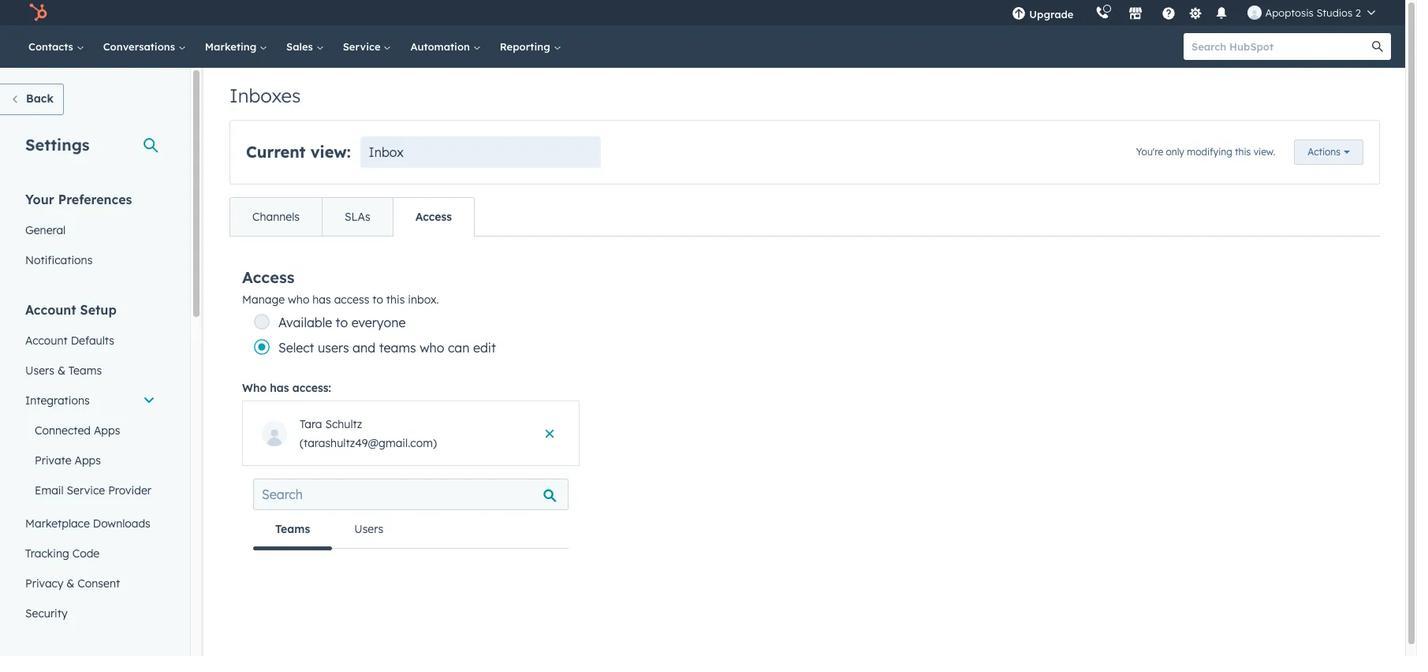 Task type: describe. For each thing, give the bounding box(es) containing it.
provider
[[108, 484, 151, 498]]

tara
[[300, 417, 322, 432]]

conversations link
[[94, 25, 196, 68]]

can
[[448, 340, 470, 356]]

inboxes
[[230, 84, 301, 107]]

general
[[25, 223, 66, 238]]

tracking
[[25, 547, 69, 561]]

0 vertical spatial this
[[1236, 146, 1252, 158]]

privacy
[[25, 577, 63, 591]]

1 horizontal spatial service
[[343, 40, 384, 53]]

security link
[[16, 599, 165, 629]]

users
[[318, 340, 349, 356]]

has inside access manage who has access to this inbox.
[[313, 293, 331, 307]]

marketplace downloads
[[25, 517, 151, 531]]

preferences
[[58, 192, 132, 208]]

tara schultz image
[[1249, 6, 1263, 20]]

who
[[242, 381, 267, 395]]

hubspot image
[[28, 3, 47, 22]]

consent
[[78, 577, 120, 591]]

slas
[[345, 210, 371, 224]]

code
[[72, 547, 100, 561]]

integrations button
[[16, 386, 165, 416]]

account for account defaults
[[25, 334, 68, 348]]

email service provider
[[35, 484, 151, 498]]

select users and teams who can edit
[[279, 340, 496, 356]]

current view:
[[246, 142, 351, 162]]

upgrade
[[1030, 8, 1074, 21]]

settings link
[[1186, 4, 1206, 21]]

notifications link
[[16, 245, 165, 275]]

access link
[[393, 198, 474, 236]]

tab list containing teams
[[253, 511, 569, 550]]

account defaults link
[[16, 326, 165, 356]]

settings
[[25, 135, 90, 155]]

who inside access manage who has access to this inbox.
[[288, 293, 310, 307]]

conversations
[[103, 40, 178, 53]]

reporting link
[[491, 25, 571, 68]]

& for users
[[58, 364, 65, 378]]

marketing
[[205, 40, 260, 53]]

marketplaces image
[[1130, 7, 1144, 21]]

select
[[279, 340, 315, 356]]

private
[[35, 454, 71, 468]]

current
[[246, 142, 306, 162]]

account setup
[[25, 302, 117, 318]]

everyone
[[352, 315, 406, 331]]

sales
[[286, 40, 316, 53]]

calling icon button
[[1090, 2, 1117, 23]]

help image
[[1163, 7, 1177, 21]]

setup
[[80, 302, 117, 318]]

account setup element
[[16, 301, 165, 629]]

privacy & consent
[[25, 577, 120, 591]]

marketplaces button
[[1120, 0, 1153, 25]]

connected
[[35, 424, 91, 438]]

available to everyone
[[279, 315, 406, 331]]

view.
[[1254, 146, 1276, 158]]

inbox.
[[408, 293, 439, 307]]

defaults
[[71, 334, 114, 348]]

and
[[353, 340, 376, 356]]

2
[[1356, 6, 1362, 19]]

apoptosis studios 2 button
[[1239, 0, 1386, 25]]

email
[[35, 484, 64, 498]]

marketing link
[[196, 25, 277, 68]]

sales link
[[277, 25, 334, 68]]

users & teams
[[25, 364, 102, 378]]

help button
[[1156, 0, 1183, 25]]

apps for connected apps
[[94, 424, 120, 438]]

users link
[[332, 511, 406, 548]]

teams
[[379, 340, 416, 356]]

service inside account setup 'element'
[[67, 484, 105, 498]]

general link
[[16, 215, 165, 245]]

tracking code
[[25, 547, 100, 561]]

calling icon image
[[1096, 6, 1111, 21]]

tab list containing channels
[[230, 197, 475, 237]]

available
[[279, 315, 332, 331]]

back
[[26, 92, 54, 106]]

who has access:
[[242, 381, 331, 395]]

automation link
[[401, 25, 491, 68]]

access manage who has access to this inbox.
[[242, 267, 439, 307]]

0 horizontal spatial to
[[336, 315, 348, 331]]

channels
[[253, 210, 300, 224]]

menu containing apoptosis studios 2
[[1002, 0, 1387, 25]]

notifications
[[25, 253, 93, 268]]

teams inside tab list
[[275, 522, 310, 537]]

automation
[[411, 40, 473, 53]]

hubspot link
[[19, 3, 59, 22]]

private apps link
[[16, 446, 165, 476]]

inbox button
[[360, 137, 601, 168]]

users for users
[[354, 522, 384, 537]]



Task type: locate. For each thing, give the bounding box(es) containing it.
1 account from the top
[[25, 302, 76, 318]]

access:
[[293, 381, 331, 395]]

access inside access manage who has access to this inbox.
[[242, 267, 295, 287]]

menu
[[1002, 0, 1387, 25]]

account for account setup
[[25, 302, 76, 318]]

1 vertical spatial has
[[270, 381, 289, 395]]

has up the available
[[313, 293, 331, 307]]

teams
[[69, 364, 102, 378], [275, 522, 310, 537]]

0 horizontal spatial users
[[25, 364, 54, 378]]

search button
[[1365, 33, 1392, 60]]

1 vertical spatial account
[[25, 334, 68, 348]]

account defaults
[[25, 334, 114, 348]]

0 vertical spatial has
[[313, 293, 331, 307]]

service
[[343, 40, 384, 53], [67, 484, 105, 498]]

apps up private apps link
[[94, 424, 120, 438]]

to down access
[[336, 315, 348, 331]]

1 vertical spatial this
[[387, 293, 405, 307]]

account up account defaults
[[25, 302, 76, 318]]

0 horizontal spatial teams
[[69, 364, 102, 378]]

access up manage
[[242, 267, 295, 287]]

Search HubSpot search field
[[1184, 33, 1378, 60]]

settings image
[[1189, 7, 1203, 21]]

marketplace downloads link
[[16, 509, 165, 539]]

tab list
[[230, 197, 475, 237], [253, 511, 569, 550]]

search image
[[1373, 41, 1384, 52]]

1 horizontal spatial this
[[1236, 146, 1252, 158]]

has right 'who'
[[270, 381, 289, 395]]

tab panel
[[253, 548, 569, 574]]

email service provider link
[[16, 476, 165, 506]]

slas link
[[322, 198, 393, 236]]

contacts
[[28, 40, 76, 53]]

& up integrations
[[58, 364, 65, 378]]

service right sales "link"
[[343, 40, 384, 53]]

actions
[[1309, 146, 1341, 158]]

Search search field
[[253, 479, 569, 511]]

studios
[[1317, 6, 1353, 19]]

0 vertical spatial to
[[373, 293, 383, 307]]

access for access
[[416, 210, 452, 224]]

who up the available
[[288, 293, 310, 307]]

your preferences element
[[16, 191, 165, 275]]

teams down account defaults link
[[69, 364, 102, 378]]

actions button
[[1295, 140, 1364, 165]]

this
[[1236, 146, 1252, 158], [387, 293, 405, 307]]

users down search search field on the left of page
[[354, 522, 384, 537]]

your preferences
[[25, 192, 132, 208]]

apps
[[94, 424, 120, 438], [75, 454, 101, 468]]

schultz
[[325, 417, 362, 432]]

this inside access manage who has access to this inbox.
[[387, 293, 405, 307]]

1 horizontal spatial who
[[420, 340, 445, 356]]

2 account from the top
[[25, 334, 68, 348]]

this left "inbox."
[[387, 293, 405, 307]]

security
[[25, 607, 68, 621]]

service link
[[334, 25, 401, 68]]

0 horizontal spatial access
[[242, 267, 295, 287]]

account
[[25, 302, 76, 318], [25, 334, 68, 348]]

private apps
[[35, 454, 101, 468]]

0 vertical spatial teams
[[69, 364, 102, 378]]

upgrade image
[[1013, 7, 1027, 21]]

&
[[58, 364, 65, 378], [67, 577, 74, 591]]

1 horizontal spatial to
[[373, 293, 383, 307]]

teams link
[[253, 511, 332, 550]]

manage
[[242, 293, 285, 307]]

1 horizontal spatial teams
[[275, 522, 310, 537]]

1 vertical spatial service
[[67, 484, 105, 498]]

channels link
[[230, 198, 322, 236]]

contacts link
[[19, 25, 94, 68]]

apoptosis studios 2
[[1266, 6, 1362, 19]]

back link
[[0, 84, 64, 115]]

menu item
[[1085, 0, 1089, 25]]

modifying
[[1188, 146, 1233, 158]]

1 vertical spatial &
[[67, 577, 74, 591]]

1 horizontal spatial access
[[416, 210, 452, 224]]

access
[[416, 210, 452, 224], [242, 267, 295, 287]]

0 vertical spatial apps
[[94, 424, 120, 438]]

0 vertical spatial tab list
[[230, 197, 475, 237]]

your
[[25, 192, 54, 208]]

integrations
[[25, 394, 90, 408]]

1 vertical spatial who
[[420, 340, 445, 356]]

1 vertical spatial users
[[354, 522, 384, 537]]

users & teams link
[[16, 356, 165, 386]]

reporting
[[500, 40, 554, 53]]

1 horizontal spatial has
[[313, 293, 331, 307]]

users
[[25, 364, 54, 378], [354, 522, 384, 537]]

0 vertical spatial who
[[288, 293, 310, 307]]

to inside access manage who has access to this inbox.
[[373, 293, 383, 307]]

0 horizontal spatial this
[[387, 293, 405, 307]]

0 horizontal spatial &
[[58, 364, 65, 378]]

& for privacy
[[67, 577, 74, 591]]

downloads
[[93, 517, 151, 531]]

view:
[[311, 142, 351, 162]]

you're
[[1137, 146, 1164, 158]]

apps down connected apps link
[[75, 454, 101, 468]]

0 vertical spatial &
[[58, 364, 65, 378]]

tara schultz (tarashultz49@gmail.com)
[[300, 417, 437, 451]]

0 horizontal spatial service
[[67, 484, 105, 498]]

marketplace
[[25, 517, 90, 531]]

service down private apps link
[[67, 484, 105, 498]]

1 horizontal spatial users
[[354, 522, 384, 537]]

1 vertical spatial teams
[[275, 522, 310, 537]]

only
[[1167, 146, 1185, 158]]

apps for private apps
[[75, 454, 101, 468]]

1 horizontal spatial &
[[67, 577, 74, 591]]

1 vertical spatial to
[[336, 315, 348, 331]]

0 vertical spatial access
[[416, 210, 452, 224]]

who
[[288, 293, 310, 307], [420, 340, 445, 356]]

1 vertical spatial apps
[[75, 454, 101, 468]]

edit
[[473, 340, 496, 356]]

to up everyone
[[373, 293, 383, 307]]

& inside 'link'
[[67, 577, 74, 591]]

& right privacy
[[67, 577, 74, 591]]

tracking code link
[[16, 539, 165, 569]]

to
[[373, 293, 383, 307], [336, 315, 348, 331]]

0 vertical spatial service
[[343, 40, 384, 53]]

this left view.
[[1236, 146, 1252, 158]]

has
[[313, 293, 331, 307], [270, 381, 289, 395]]

connected apps link
[[16, 416, 165, 446]]

notifications image
[[1216, 7, 1230, 21]]

users for users & teams
[[25, 364, 54, 378]]

1 vertical spatial tab list
[[253, 511, 569, 550]]

notifications button
[[1209, 0, 1236, 25]]

1 vertical spatial access
[[242, 267, 295, 287]]

who left "can"
[[420, 340, 445, 356]]

access right slas
[[416, 210, 452, 224]]

0 vertical spatial users
[[25, 364, 54, 378]]

privacy & consent link
[[16, 569, 165, 599]]

users up integrations
[[25, 364, 54, 378]]

connected apps
[[35, 424, 120, 438]]

users inside account setup 'element'
[[25, 364, 54, 378]]

apoptosis
[[1266, 6, 1314, 19]]

account up the users & teams
[[25, 334, 68, 348]]

access inside access link
[[416, 210, 452, 224]]

0 vertical spatial account
[[25, 302, 76, 318]]

(tarashultz49@gmail.com)
[[300, 436, 437, 451]]

0 horizontal spatial has
[[270, 381, 289, 395]]

inbox
[[369, 144, 404, 160]]

access for access manage who has access to this inbox.
[[242, 267, 295, 287]]

0 horizontal spatial who
[[288, 293, 310, 307]]

teams left users link
[[275, 522, 310, 537]]

you're only modifying this view.
[[1137, 146, 1276, 158]]

teams inside account setup 'element'
[[69, 364, 102, 378]]



Task type: vqa. For each thing, say whether or not it's contained in the screenshot.
alignment in the bottom of the page
no



